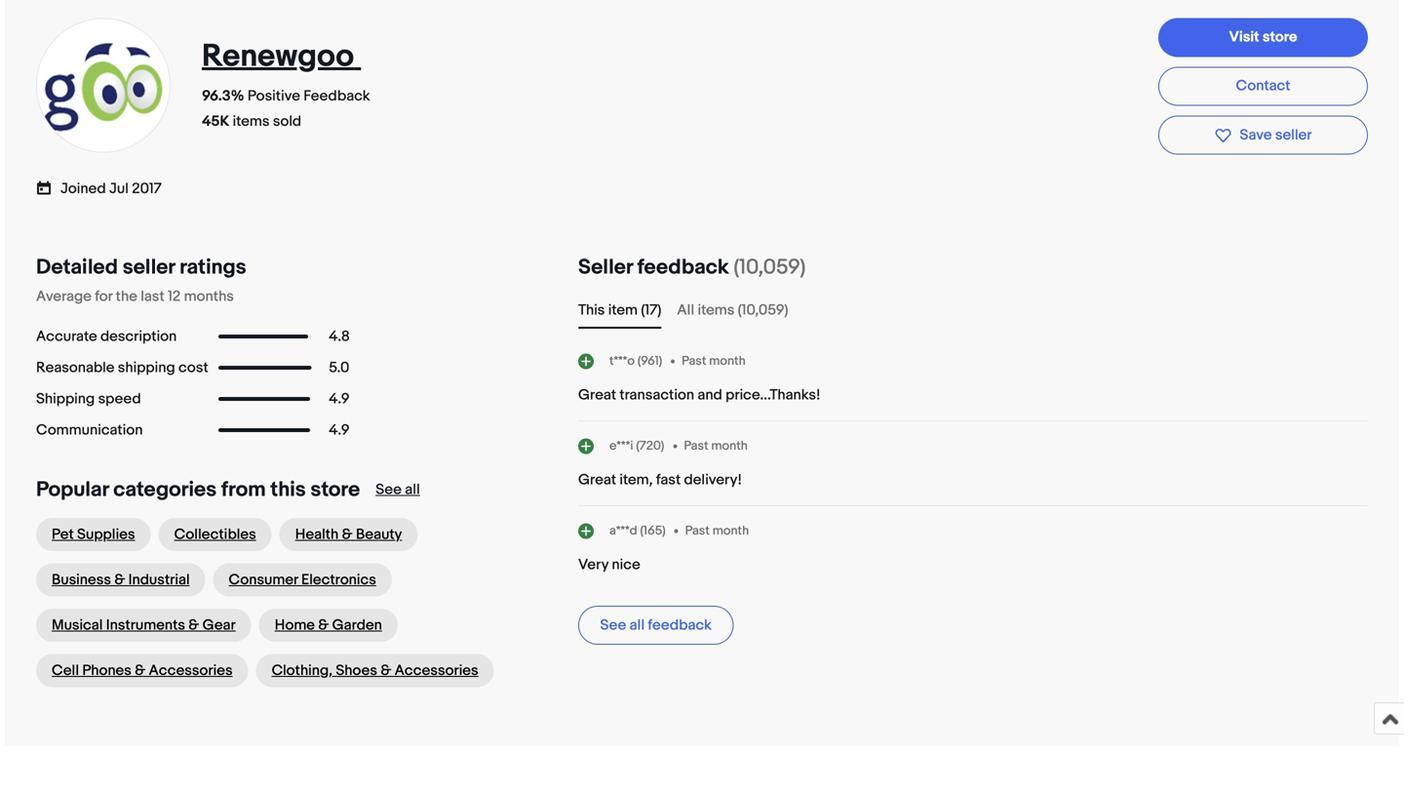 Task type: locate. For each thing, give the bounding box(es) containing it.
save seller button
[[1159, 115, 1369, 155]]

fast
[[656, 471, 681, 489]]

1 vertical spatial seller
[[123, 255, 175, 280]]

2 vertical spatial month
[[713, 523, 749, 538]]

past month up and
[[682, 353, 746, 368]]

seller up "last"
[[123, 255, 175, 280]]

0 vertical spatial see
[[376, 481, 402, 498]]

business & industrial link
[[36, 563, 205, 596]]

1 vertical spatial items
[[698, 301, 735, 319]]

see
[[376, 481, 402, 498], [600, 616, 626, 634]]

all
[[405, 481, 420, 498], [630, 616, 645, 634]]

great for great item, fast delivery!
[[578, 471, 617, 489]]

save
[[1240, 126, 1272, 144]]

pet
[[52, 526, 74, 543]]

average for the last 12 months
[[36, 288, 234, 305]]

great item, fast delivery!
[[578, 471, 742, 489]]

home & garden link
[[259, 609, 398, 642]]

business & industrial
[[52, 571, 190, 589]]

& right health
[[342, 526, 353, 543]]

(10,059)
[[734, 255, 806, 280], [738, 301, 789, 319]]

month down delivery!
[[713, 523, 749, 538]]

collectibles
[[174, 526, 256, 543]]

month up and
[[709, 353, 746, 368]]

past month up delivery!
[[684, 438, 748, 453]]

& right home
[[318, 616, 329, 634]]

clothing, shoes & accessories link
[[256, 654, 494, 687]]

1 horizontal spatial accessories
[[395, 662, 479, 679]]

0 vertical spatial month
[[709, 353, 746, 368]]

cell phones & accessories
[[52, 662, 233, 679]]

clothing,
[[272, 662, 333, 679]]

home & garden
[[275, 616, 382, 634]]

seller
[[1276, 126, 1312, 144], [123, 255, 175, 280]]

past right (165)
[[685, 523, 710, 538]]

contact
[[1236, 77, 1291, 95]]

1 vertical spatial past month
[[684, 438, 748, 453]]

popular categories from this store
[[36, 477, 360, 502]]

cell
[[52, 662, 79, 679]]

0 horizontal spatial store
[[311, 477, 360, 502]]

2 vertical spatial past month
[[685, 523, 749, 538]]

a***d
[[610, 523, 638, 538]]

reasonable
[[36, 359, 115, 377]]

accurate
[[36, 328, 97, 345]]

jul
[[109, 180, 129, 198]]

seller right save
[[1276, 126, 1312, 144]]

(10,059) up all items (10,059)
[[734, 255, 806, 280]]

text__icon wrapper image
[[36, 178, 60, 196]]

seller
[[578, 255, 633, 280]]

this
[[271, 477, 306, 502]]

clothing, shoes & accessories
[[272, 662, 479, 679]]

renewgoo image
[[35, 17, 172, 154]]

0 horizontal spatial all
[[405, 481, 420, 498]]

1 vertical spatial month
[[712, 438, 748, 453]]

all up health & beauty link
[[405, 481, 420, 498]]

delivery!
[[684, 471, 742, 489]]

see for see all feedback
[[600, 616, 626, 634]]

items down positive
[[233, 113, 270, 130]]

0 horizontal spatial items
[[233, 113, 270, 130]]

seller inside button
[[1276, 126, 1312, 144]]

e***i (720)
[[610, 438, 665, 453]]

the
[[116, 288, 137, 305]]

4.9 for communication
[[329, 421, 350, 439]]

4.9 for shipping speed
[[329, 390, 350, 408]]

categories
[[113, 477, 217, 502]]

1 vertical spatial store
[[311, 477, 360, 502]]

0 horizontal spatial see
[[376, 481, 402, 498]]

joined jul 2017
[[60, 180, 162, 198]]

0 horizontal spatial accessories
[[149, 662, 233, 679]]

0 vertical spatial 4.9
[[329, 390, 350, 408]]

sold
[[273, 113, 302, 130]]

ratings
[[180, 255, 246, 280]]

see down very nice
[[600, 616, 626, 634]]

past
[[682, 353, 707, 368], [684, 438, 709, 453], [685, 523, 710, 538]]

4.9
[[329, 390, 350, 408], [329, 421, 350, 439]]

1 vertical spatial past
[[684, 438, 709, 453]]

accessories inside 'link'
[[149, 662, 233, 679]]

shipping
[[36, 390, 95, 408]]

1 vertical spatial great
[[578, 471, 617, 489]]

past up great transaction and price...thanks!
[[682, 353, 707, 368]]

great
[[578, 386, 617, 404], [578, 471, 617, 489]]

past for fast
[[684, 438, 709, 453]]

renewgoo link
[[202, 38, 361, 76]]

2 4.9 from the top
[[329, 421, 350, 439]]

1 vertical spatial feedback
[[648, 616, 712, 634]]

accessories down "gear"
[[149, 662, 233, 679]]

1 horizontal spatial seller
[[1276, 126, 1312, 144]]

month for price...thanks!
[[709, 353, 746, 368]]

2 accessories from the left
[[395, 662, 479, 679]]

0 vertical spatial past
[[682, 353, 707, 368]]

0 vertical spatial all
[[405, 481, 420, 498]]

see up beauty
[[376, 481, 402, 498]]

a***d (165)
[[610, 523, 666, 538]]

1 great from the top
[[578, 386, 617, 404]]

store
[[1263, 28, 1298, 46], [311, 477, 360, 502]]

seller for detailed
[[123, 255, 175, 280]]

store up health & beauty
[[311, 477, 360, 502]]

feedback inside see all feedback link
[[648, 616, 712, 634]]

1 vertical spatial (10,059)
[[738, 301, 789, 319]]

0 vertical spatial past month
[[682, 353, 746, 368]]

past month
[[682, 353, 746, 368], [684, 438, 748, 453], [685, 523, 749, 538]]

1 accessories from the left
[[149, 662, 233, 679]]

0 vertical spatial items
[[233, 113, 270, 130]]

5.0
[[329, 359, 350, 377]]

& right 'phones'
[[135, 662, 146, 679]]

(10,059) inside 'tab list'
[[738, 301, 789, 319]]

accessories right shoes
[[395, 662, 479, 679]]

(10,059) right all
[[738, 301, 789, 319]]

1 vertical spatial 4.9
[[329, 421, 350, 439]]

feedback
[[304, 87, 370, 105]]

see all feedback link
[[578, 606, 734, 645]]

0 vertical spatial (10,059)
[[734, 255, 806, 280]]

2 vertical spatial past
[[685, 523, 710, 538]]

pet supplies link
[[36, 518, 151, 551]]

and
[[698, 386, 723, 404]]

musical instruments & gear link
[[36, 609, 251, 642]]

speed
[[98, 390, 141, 408]]

month for delivery!
[[712, 438, 748, 453]]

(10,059) for seller feedback (10,059)
[[734, 255, 806, 280]]

all inside see all feedback link
[[630, 616, 645, 634]]

detailed seller ratings
[[36, 255, 246, 280]]

0 vertical spatial seller
[[1276, 126, 1312, 144]]

tab list
[[578, 299, 1369, 321]]

great left item,
[[578, 471, 617, 489]]

1 horizontal spatial items
[[698, 301, 735, 319]]

save seller
[[1240, 126, 1312, 144]]

cell phones & accessories link
[[36, 654, 248, 687]]

2 great from the top
[[578, 471, 617, 489]]

accessories
[[149, 662, 233, 679], [395, 662, 479, 679]]

business
[[52, 571, 111, 589]]

all for see all
[[405, 481, 420, 498]]

1 horizontal spatial see
[[600, 616, 626, 634]]

all
[[677, 301, 695, 319]]

1 horizontal spatial store
[[1263, 28, 1298, 46]]

month up delivery!
[[712, 438, 748, 453]]

home
[[275, 616, 315, 634]]

past up delivery!
[[684, 438, 709, 453]]

industrial
[[128, 571, 190, 589]]

feedback
[[638, 255, 729, 280], [648, 616, 712, 634]]

items right all
[[698, 301, 735, 319]]

past month down delivery!
[[685, 523, 749, 538]]

&
[[342, 526, 353, 543], [114, 571, 125, 589], [189, 616, 199, 634], [318, 616, 329, 634], [135, 662, 146, 679], [381, 662, 391, 679]]

item
[[608, 301, 638, 319]]

0 horizontal spatial seller
[[123, 255, 175, 280]]

see all
[[376, 481, 420, 498]]

1 4.9 from the top
[[329, 390, 350, 408]]

1 horizontal spatial all
[[630, 616, 645, 634]]

1 vertical spatial see
[[600, 616, 626, 634]]

great down t***o
[[578, 386, 617, 404]]

store right the "visit"
[[1263, 28, 1298, 46]]

from
[[221, 477, 266, 502]]

1 vertical spatial all
[[630, 616, 645, 634]]

96.3%
[[202, 87, 244, 105]]

joined
[[60, 180, 106, 198]]

great transaction and price...thanks!
[[578, 386, 821, 404]]

0 vertical spatial great
[[578, 386, 617, 404]]

all down nice
[[630, 616, 645, 634]]



Task type: vqa. For each thing, say whether or not it's contained in the screenshot.
Baby Clothing, Shoes & Accessories link at the left top of the page
no



Task type: describe. For each thing, give the bounding box(es) containing it.
past month for delivery!
[[684, 438, 748, 453]]

(10,059) for all items (10,059)
[[738, 301, 789, 319]]

seller feedback (10,059)
[[578, 255, 806, 280]]

item,
[[620, 471, 653, 489]]

garden
[[332, 616, 382, 634]]

this
[[578, 301, 605, 319]]

shipping speed
[[36, 390, 141, 408]]

renewgoo
[[202, 38, 354, 76]]

pet supplies
[[52, 526, 135, 543]]

see all feedback
[[600, 616, 712, 634]]

& inside 'link'
[[135, 662, 146, 679]]

this item (17)
[[578, 301, 662, 319]]

shipping
[[118, 359, 175, 377]]

last
[[141, 288, 165, 305]]

nice
[[612, 556, 641, 574]]

visit store
[[1230, 28, 1298, 46]]

positive
[[248, 87, 300, 105]]

transaction
[[620, 386, 695, 404]]

seller for save
[[1276, 126, 1312, 144]]

items inside 'tab list'
[[698, 301, 735, 319]]

see for see all
[[376, 481, 402, 498]]

(720)
[[636, 438, 665, 453]]

collectibles link
[[159, 518, 272, 551]]

very nice
[[578, 556, 641, 574]]

detailed
[[36, 255, 118, 280]]

very
[[578, 556, 609, 574]]

& left "gear"
[[189, 616, 199, 634]]

& right business
[[114, 571, 125, 589]]

beauty
[[356, 526, 402, 543]]

description
[[100, 328, 177, 345]]

past month for price...thanks!
[[682, 353, 746, 368]]

consumer electronics
[[229, 571, 376, 589]]

all items (10,059)
[[677, 301, 789, 319]]

visit store link
[[1159, 18, 1369, 57]]

popular
[[36, 477, 109, 502]]

accessories for cell phones & accessories
[[149, 662, 233, 679]]

& right shoes
[[381, 662, 391, 679]]

great for great transaction and price...thanks!
[[578, 386, 617, 404]]

e***i
[[610, 438, 634, 453]]

health
[[295, 526, 339, 543]]

electronics
[[301, 571, 376, 589]]

t***o
[[610, 353, 635, 368]]

t***o (961)
[[610, 353, 662, 368]]

cost
[[179, 359, 209, 377]]

shoes
[[336, 662, 377, 679]]

communication
[[36, 421, 143, 439]]

accessories for clothing, shoes & accessories
[[395, 662, 479, 679]]

see all link
[[376, 481, 420, 498]]

4.8
[[329, 328, 350, 345]]

(961)
[[638, 353, 662, 368]]

consumer electronics link
[[213, 563, 392, 596]]

12
[[168, 288, 181, 305]]

musical
[[52, 616, 103, 634]]

items inside 96.3% positive feedback 45k items sold
[[233, 113, 270, 130]]

months
[[184, 288, 234, 305]]

past for and
[[682, 353, 707, 368]]

consumer
[[229, 571, 298, 589]]

96.3% positive feedback 45k items sold
[[202, 87, 370, 130]]

tab list containing this item (17)
[[578, 299, 1369, 321]]

instruments
[[106, 616, 185, 634]]

accurate description
[[36, 328, 177, 345]]

phones
[[82, 662, 132, 679]]

supplies
[[77, 526, 135, 543]]

45k
[[202, 113, 229, 130]]

all for see all feedback
[[630, 616, 645, 634]]

musical instruments & gear
[[52, 616, 236, 634]]

2017
[[132, 180, 162, 198]]

reasonable shipping cost
[[36, 359, 209, 377]]

(17)
[[641, 301, 662, 319]]

contact link
[[1159, 67, 1369, 106]]

for
[[95, 288, 112, 305]]

0 vertical spatial store
[[1263, 28, 1298, 46]]

0 vertical spatial feedback
[[638, 255, 729, 280]]

visit
[[1230, 28, 1260, 46]]

average
[[36, 288, 92, 305]]

gear
[[203, 616, 236, 634]]



